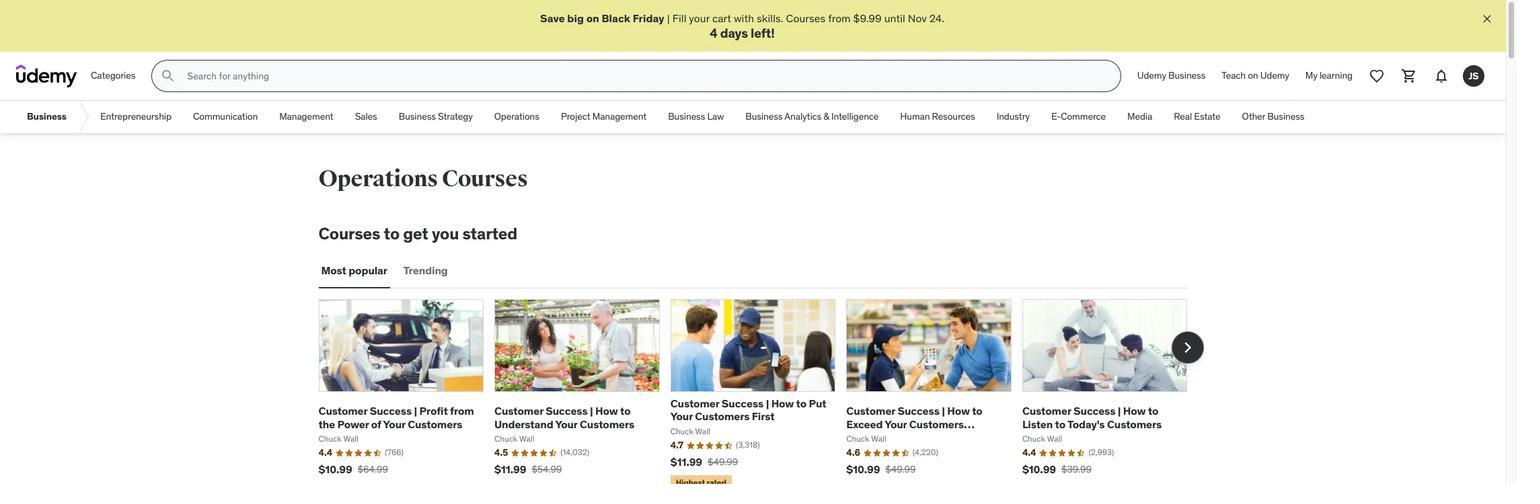 Task type: describe. For each thing, give the bounding box(es) containing it.
learning
[[1320, 70, 1353, 82]]

| for customer success | profit from the power of your customers
[[414, 405, 417, 418]]

e-commerce
[[1052, 111, 1106, 123]]

intelligence
[[832, 111, 879, 123]]

to for customer success | how to put your customers first
[[796, 397, 807, 411]]

first
[[752, 410, 775, 423]]

| inside the save big on black friday | fill your cart with skills. courses from $9.99 until nov 24. 4 days left!
[[667, 11, 670, 25]]

most popular button
[[319, 255, 390, 287]]

you
[[432, 224, 459, 244]]

human resources link
[[890, 101, 986, 133]]

put
[[809, 397, 827, 411]]

media link
[[1117, 101, 1164, 133]]

next image
[[1177, 337, 1199, 359]]

customers for customer success | how to understand your customers
[[580, 418, 635, 431]]

operations link
[[484, 101, 550, 133]]

business for business
[[27, 111, 67, 123]]

courses inside the save big on black friday | fill your cart with skills. courses from $9.99 until nov 24. 4 days left!
[[786, 11, 826, 25]]

human resources
[[901, 111, 975, 123]]

started
[[463, 224, 518, 244]]

left!
[[751, 25, 775, 41]]

big
[[567, 11, 584, 25]]

customer success | how to exceed your customers expectations link
[[847, 405, 983, 444]]

4
[[710, 25, 718, 41]]

1 vertical spatial courses
[[442, 165, 528, 193]]

real estate link
[[1164, 101, 1232, 133]]

how for customer success | how to put your customers first
[[772, 397, 794, 411]]

categories
[[91, 70, 135, 82]]

to for customer success | how to understand your customers
[[620, 405, 631, 418]]

your for customer success | how to understand your customers
[[555, 418, 578, 431]]

other
[[1243, 111, 1266, 123]]

your
[[689, 11, 710, 25]]

| for customer success | how to listen to today's customers
[[1118, 405, 1121, 418]]

customer success | how to exceed your customers expectations
[[847, 405, 983, 444]]

24.
[[930, 11, 945, 25]]

| for customer success | how to put your customers first
[[766, 397, 769, 411]]

udemy inside teach on udemy link
[[1261, 70, 1290, 82]]

wishlist image
[[1369, 68, 1385, 84]]

carousel element
[[319, 299, 1204, 484]]

shopping cart with 0 items image
[[1402, 68, 1418, 84]]

to for customer success | how to listen to today's customers
[[1148, 405, 1159, 418]]

how for customer success | how to listen to today's customers
[[1124, 405, 1146, 418]]

js
[[1469, 70, 1479, 82]]

1 management from the left
[[279, 111, 334, 123]]

resources
[[932, 111, 975, 123]]

how for customer success | how to exceed your customers expectations
[[948, 405, 970, 418]]

real
[[1174, 111, 1192, 123]]

customer success | how to listen to today's customers link
[[1023, 405, 1162, 431]]

communication
[[193, 111, 258, 123]]

customers inside the customer success | profit from the power of your customers
[[408, 418, 463, 431]]

arrow pointing to subcategory menu links image
[[77, 101, 89, 133]]

customer success | how to understand your customers
[[495, 405, 635, 431]]

commerce
[[1061, 111, 1106, 123]]

trending button
[[401, 255, 451, 287]]

customer success | how to put your customers first link
[[671, 397, 827, 423]]

management link
[[269, 101, 344, 133]]

analytics
[[785, 111, 822, 123]]

customer for customer success | how to put your customers first
[[671, 397, 720, 411]]

with
[[734, 11, 754, 25]]

strategy
[[438, 111, 473, 123]]

| for customer success | how to understand your customers
[[590, 405, 593, 418]]

expectations
[[847, 430, 913, 444]]

other business link
[[1232, 101, 1316, 133]]

trending
[[404, 264, 448, 277]]

success for exceed
[[898, 405, 940, 418]]

project management link
[[550, 101, 658, 133]]

business analytics & intelligence link
[[735, 101, 890, 133]]

other business
[[1243, 111, 1305, 123]]

today's
[[1068, 418, 1105, 431]]

most
[[321, 264, 346, 277]]

how for customer success | how to understand your customers
[[596, 405, 618, 418]]

estate
[[1195, 111, 1221, 123]]

business strategy link
[[388, 101, 484, 133]]

udemy business
[[1138, 70, 1206, 82]]

business for business strategy
[[399, 111, 436, 123]]

success for listen
[[1074, 405, 1116, 418]]

the
[[319, 418, 335, 431]]

until
[[885, 11, 906, 25]]

Search for anything text field
[[185, 65, 1105, 88]]

sales link
[[344, 101, 388, 133]]

business inside 'link'
[[1169, 70, 1206, 82]]

on inside teach on udemy link
[[1248, 70, 1259, 82]]

operations for operations courses
[[319, 165, 438, 193]]

customers for customer success | how to exceed your customers expectations
[[910, 418, 964, 431]]

fill
[[673, 11, 687, 25]]



Task type: vqa. For each thing, say whether or not it's contained in the screenshot.
to inside Customer Success | How to Put Your Customers First
yes



Task type: locate. For each thing, give the bounding box(es) containing it.
customer inside the customer success | profit from the power of your customers
[[319, 405, 368, 418]]

customer success | profit from the power of your customers link
[[319, 405, 474, 431]]

submit search image
[[160, 68, 177, 84]]

close image
[[1481, 12, 1494, 26]]

exceed
[[847, 418, 883, 431]]

your inside 'customer success | how to exceed your customers expectations'
[[885, 418, 907, 431]]

business analytics & intelligence
[[746, 111, 879, 123]]

0 horizontal spatial courses
[[319, 224, 380, 244]]

2 udemy from the left
[[1261, 70, 1290, 82]]

1 horizontal spatial operations
[[494, 111, 540, 123]]

| inside customer success | how to understand your customers
[[590, 405, 593, 418]]

customer success | how to listen to today's customers
[[1023, 405, 1162, 431]]

business for business analytics & intelligence
[[746, 111, 783, 123]]

operations courses
[[319, 165, 528, 193]]

| inside the customer success | profit from the power of your customers
[[414, 405, 417, 418]]

your inside customer success | how to put your customers first
[[671, 410, 693, 423]]

management
[[279, 111, 334, 123], [593, 111, 647, 123]]

udemy image
[[16, 65, 77, 88]]

from
[[828, 11, 851, 25], [450, 405, 474, 418]]

power
[[337, 418, 369, 431]]

management right "project"
[[593, 111, 647, 123]]

on right teach
[[1248, 70, 1259, 82]]

management left sales
[[279, 111, 334, 123]]

0 vertical spatial operations
[[494, 111, 540, 123]]

to
[[384, 224, 400, 244], [796, 397, 807, 411], [620, 405, 631, 418], [972, 405, 983, 418], [1148, 405, 1159, 418], [1055, 418, 1066, 431]]

black
[[602, 11, 631, 25]]

js link
[[1458, 60, 1490, 92]]

to inside customer success | how to understand your customers
[[620, 405, 631, 418]]

business link
[[16, 101, 77, 133]]

operations left "project"
[[494, 111, 540, 123]]

business for business law
[[668, 111, 705, 123]]

customer for customer success | how to understand your customers
[[495, 405, 544, 418]]

success for understand
[[546, 405, 588, 418]]

human
[[901, 111, 930, 123]]

my
[[1306, 70, 1318, 82]]

success inside the customer success | profit from the power of your customers
[[370, 405, 412, 418]]

teach on udemy link
[[1214, 60, 1298, 92]]

e-commerce link
[[1041, 101, 1117, 133]]

entrepreneurship
[[100, 111, 172, 123]]

success inside the customer success | how to listen to today's customers
[[1074, 405, 1116, 418]]

listen
[[1023, 418, 1053, 431]]

save
[[540, 11, 565, 25]]

how
[[772, 397, 794, 411], [596, 405, 618, 418], [948, 405, 970, 418], [1124, 405, 1146, 418]]

1 horizontal spatial on
[[1248, 70, 1259, 82]]

your inside the customer success | profit from the power of your customers
[[383, 418, 406, 431]]

e-
[[1052, 111, 1061, 123]]

2 horizontal spatial courses
[[786, 11, 826, 25]]

on right big
[[587, 11, 599, 25]]

0 vertical spatial from
[[828, 11, 851, 25]]

how inside customer success | how to put your customers first
[[772, 397, 794, 411]]

profit
[[420, 405, 448, 418]]

to inside 'customer success | how to exceed your customers expectations'
[[972, 405, 983, 418]]

success for put
[[722, 397, 764, 411]]

nov
[[908, 11, 927, 25]]

law
[[708, 111, 724, 123]]

2 vertical spatial courses
[[319, 224, 380, 244]]

customer for customer success | how to listen to today's customers
[[1023, 405, 1072, 418]]

teach on udemy
[[1222, 70, 1290, 82]]

cart
[[713, 11, 731, 25]]

customer for customer success | profit from the power of your customers
[[319, 405, 368, 418]]

save big on black friday | fill your cart with skills. courses from $9.99 until nov 24. 4 days left!
[[540, 11, 945, 41]]

udemy left my
[[1261, 70, 1290, 82]]

success inside 'customer success | how to exceed your customers expectations'
[[898, 405, 940, 418]]

notifications image
[[1434, 68, 1450, 84]]

udemy
[[1138, 70, 1167, 82], [1261, 70, 1290, 82]]

customers for customer success | how to put your customers first
[[695, 410, 750, 423]]

1 vertical spatial operations
[[319, 165, 438, 193]]

| inside the customer success | how to listen to today's customers
[[1118, 405, 1121, 418]]

1 horizontal spatial courses
[[442, 165, 528, 193]]

1 horizontal spatial udemy
[[1261, 70, 1290, 82]]

customer inside the customer success | how to listen to today's customers
[[1023, 405, 1072, 418]]

from right "profit"
[[450, 405, 474, 418]]

your for customer success | how to exceed your customers expectations
[[885, 418, 907, 431]]

business left law in the top of the page
[[668, 111, 705, 123]]

success inside customer success | how to put your customers first
[[722, 397, 764, 411]]

from inside the customer success | profit from the power of your customers
[[450, 405, 474, 418]]

business up 'real'
[[1169, 70, 1206, 82]]

courses up most popular
[[319, 224, 380, 244]]

how inside customer success | how to understand your customers
[[596, 405, 618, 418]]

friday
[[633, 11, 665, 25]]

courses right the skills.
[[786, 11, 826, 25]]

communication link
[[182, 101, 269, 133]]

courses up started at left
[[442, 165, 528, 193]]

&
[[824, 111, 830, 123]]

categories button
[[83, 60, 144, 92]]

business law
[[668, 111, 724, 123]]

business left arrow pointing to subcategory menu links image
[[27, 111, 67, 123]]

customer success | how to understand your customers link
[[495, 405, 635, 431]]

success inside customer success | how to understand your customers
[[546, 405, 588, 418]]

industry
[[997, 111, 1030, 123]]

courses
[[786, 11, 826, 25], [442, 165, 528, 193], [319, 224, 380, 244]]

business strategy
[[399, 111, 473, 123]]

business law link
[[658, 101, 735, 133]]

| inside 'customer success | how to exceed your customers expectations'
[[942, 405, 945, 418]]

1 horizontal spatial from
[[828, 11, 851, 25]]

on inside the save big on black friday | fill your cart with skills. courses from $9.99 until nov 24. 4 days left!
[[587, 11, 599, 25]]

understand
[[495, 418, 554, 431]]

0 vertical spatial on
[[587, 11, 599, 25]]

customers inside the customer success | how to listen to today's customers
[[1108, 418, 1162, 431]]

business
[[1169, 70, 1206, 82], [27, 111, 67, 123], [399, 111, 436, 123], [668, 111, 705, 123], [746, 111, 783, 123], [1268, 111, 1305, 123]]

1 vertical spatial from
[[450, 405, 474, 418]]

of
[[371, 418, 381, 431]]

1 vertical spatial on
[[1248, 70, 1259, 82]]

0 vertical spatial courses
[[786, 11, 826, 25]]

how inside 'customer success | how to exceed your customers expectations'
[[948, 405, 970, 418]]

on
[[587, 11, 599, 25], [1248, 70, 1259, 82]]

popular
[[349, 264, 387, 277]]

sales
[[355, 111, 377, 123]]

from inside the save big on black friday | fill your cart with skills. courses from $9.99 until nov 24. 4 days left!
[[828, 11, 851, 25]]

operations for operations
[[494, 111, 540, 123]]

0 horizontal spatial udemy
[[1138, 70, 1167, 82]]

real estate
[[1174, 111, 1221, 123]]

| for customer success | how to exceed your customers expectations
[[942, 405, 945, 418]]

0 horizontal spatial from
[[450, 405, 474, 418]]

business left analytics on the top of page
[[746, 111, 783, 123]]

customers inside customer success | how to put your customers first
[[695, 410, 750, 423]]

customer inside customer success | how to understand your customers
[[495, 405, 544, 418]]

0 horizontal spatial management
[[279, 111, 334, 123]]

business left strategy
[[399, 111, 436, 123]]

teach
[[1222, 70, 1246, 82]]

industry link
[[986, 101, 1041, 133]]

customer for customer success | how to exceed your customers expectations
[[847, 405, 896, 418]]

project
[[561, 111, 590, 123]]

udemy inside udemy business 'link'
[[1138, 70, 1167, 82]]

customers inside customer success | how to understand your customers
[[580, 418, 635, 431]]

entrepreneurship link
[[89, 101, 182, 133]]

operations down sales link
[[319, 165, 438, 193]]

project management
[[561, 111, 647, 123]]

1 udemy from the left
[[1138, 70, 1167, 82]]

$9.99
[[854, 11, 882, 25]]

media
[[1128, 111, 1153, 123]]

days
[[720, 25, 748, 41]]

to inside customer success | how to put your customers first
[[796, 397, 807, 411]]

2 management from the left
[[593, 111, 647, 123]]

your inside customer success | how to understand your customers
[[555, 418, 578, 431]]

get
[[403, 224, 429, 244]]

customer inside 'customer success | how to exceed your customers expectations'
[[847, 405, 896, 418]]

customer success | how to put your customers first
[[671, 397, 827, 423]]

customers inside 'customer success | how to exceed your customers expectations'
[[910, 418, 964, 431]]

my learning
[[1306, 70, 1353, 82]]

0 horizontal spatial on
[[587, 11, 599, 25]]

business right other at the top right of page
[[1268, 111, 1305, 123]]

customers
[[695, 410, 750, 423], [408, 418, 463, 431], [580, 418, 635, 431], [910, 418, 964, 431], [1108, 418, 1162, 431]]

courses to get you started
[[319, 224, 518, 244]]

1 horizontal spatial management
[[593, 111, 647, 123]]

your for customer success | how to put your customers first
[[671, 410, 693, 423]]

to for customer success | how to exceed your customers expectations
[[972, 405, 983, 418]]

customer success | profit from the power of your customers
[[319, 405, 474, 431]]

|
[[667, 11, 670, 25], [766, 397, 769, 411], [414, 405, 417, 418], [590, 405, 593, 418], [942, 405, 945, 418], [1118, 405, 1121, 418]]

from left $9.99
[[828, 11, 851, 25]]

0 horizontal spatial operations
[[319, 165, 438, 193]]

how inside the customer success | how to listen to today's customers
[[1124, 405, 1146, 418]]

udemy up the media
[[1138, 70, 1167, 82]]

udemy business link
[[1130, 60, 1214, 92]]

customer
[[671, 397, 720, 411], [319, 405, 368, 418], [495, 405, 544, 418], [847, 405, 896, 418], [1023, 405, 1072, 418]]

my learning link
[[1298, 60, 1361, 92]]

| inside customer success | how to put your customers first
[[766, 397, 769, 411]]

success for the
[[370, 405, 412, 418]]

success
[[722, 397, 764, 411], [370, 405, 412, 418], [546, 405, 588, 418], [898, 405, 940, 418], [1074, 405, 1116, 418]]

customer inside customer success | how to put your customers first
[[671, 397, 720, 411]]

most popular
[[321, 264, 387, 277]]

skills.
[[757, 11, 784, 25]]



